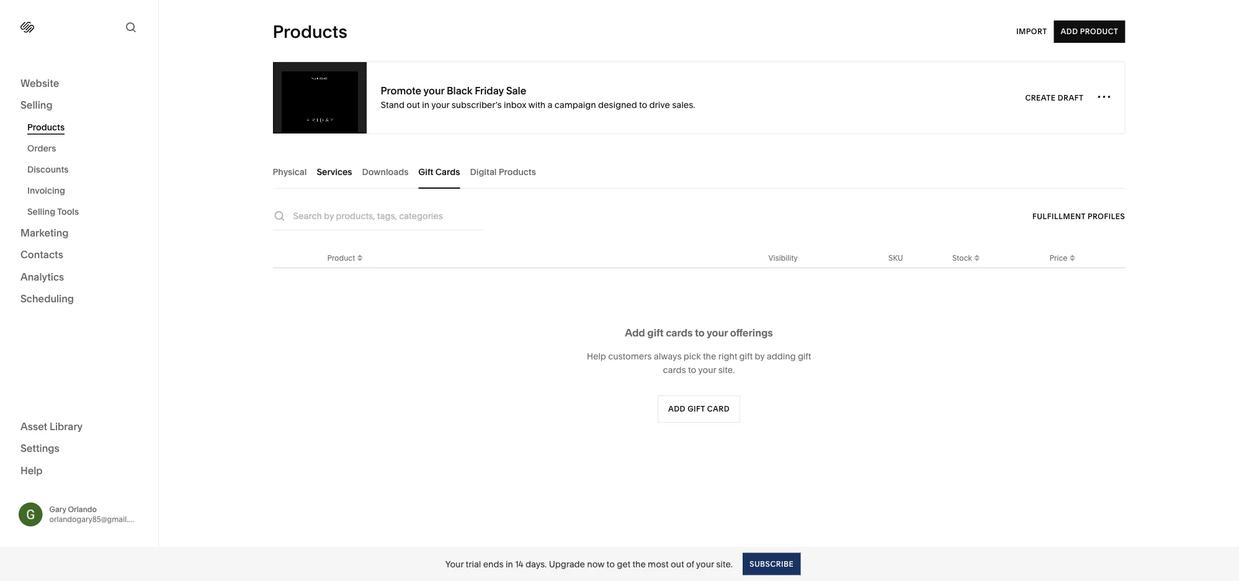 Task type: describe. For each thing, give the bounding box(es) containing it.
orlandogary85@gmail.com
[[49, 515, 144, 524]]

import
[[1017, 27, 1048, 36]]

website link
[[20, 76, 138, 91]]

0 horizontal spatial product
[[328, 253, 355, 262]]

visibility
[[769, 253, 798, 262]]

draft
[[1058, 93, 1084, 102]]

gift left by
[[740, 351, 753, 362]]

selling for selling tools
[[27, 206, 55, 217]]

1 vertical spatial site.
[[717, 559, 733, 569]]

create draft button
[[1026, 87, 1084, 109]]

days.
[[526, 559, 547, 569]]

drive
[[650, 99, 670, 110]]

selling tools
[[27, 206, 79, 217]]

sale
[[506, 85, 527, 97]]

marketing link
[[20, 226, 138, 241]]

now
[[588, 559, 605, 569]]

1 vertical spatial the
[[633, 559, 646, 569]]

Search by products, tags, categories field
[[293, 209, 485, 223]]

stand
[[381, 99, 405, 110]]

add for add gift cards to your offerings
[[625, 327, 646, 339]]

scheduling
[[20, 293, 74, 305]]

by
[[755, 351, 765, 362]]

offerings
[[731, 327, 773, 339]]

create draft
[[1026, 93, 1084, 102]]

your left black
[[424, 85, 445, 97]]

selling link
[[20, 98, 138, 113]]

tools
[[57, 206, 79, 217]]

pick
[[684, 351, 701, 362]]

1 vertical spatial products
[[27, 122, 65, 133]]

stock
[[953, 253, 973, 262]]

add gift card button
[[658, 395, 741, 423]]

help for help
[[20, 464, 43, 477]]

in inside promote your black friday sale stand out in your subscriber's inbox with a campaign designed to drive sales.
[[422, 99, 430, 110]]

import button
[[1017, 20, 1048, 43]]

downloads
[[362, 166, 409, 177]]

gift cards
[[419, 166, 460, 177]]

analytics link
[[20, 270, 138, 285]]

ends
[[483, 559, 504, 569]]

always
[[654, 351, 682, 362]]

settings link
[[20, 442, 138, 456]]

website
[[20, 77, 59, 89]]

services button
[[317, 155, 352, 189]]

gift cards button
[[419, 155, 460, 189]]

campaign
[[555, 99, 596, 110]]

fulfillment profiles button
[[1033, 205, 1126, 228]]

create
[[1026, 93, 1056, 102]]

to inside help customers always pick the right gift by adding gift cards to your site.
[[689, 365, 697, 375]]

to up pick
[[695, 327, 705, 339]]

your
[[446, 559, 464, 569]]

gift right adding
[[798, 351, 812, 362]]

tab list containing physical
[[273, 155, 1126, 189]]

gift inside button
[[688, 404, 706, 413]]

out inside promote your black friday sale stand out in your subscriber's inbox with a campaign designed to drive sales.
[[407, 99, 420, 110]]

orders
[[27, 143, 56, 154]]

adding
[[767, 351, 796, 362]]

black
[[447, 85, 473, 97]]

promote
[[381, 85, 422, 97]]

add for add gift card
[[669, 404, 686, 413]]

14
[[515, 559, 524, 569]]

profiles
[[1088, 212, 1126, 221]]

your right of
[[697, 559, 715, 569]]

gift
[[419, 166, 434, 177]]

settings
[[20, 442, 60, 454]]

subscribe
[[750, 559, 794, 568]]

your down black
[[432, 99, 450, 110]]

gary
[[49, 505, 66, 514]]

help link
[[20, 464, 43, 477]]

selling for selling
[[20, 99, 53, 111]]

add product button
[[1055, 20, 1126, 43]]

1 vertical spatial out
[[671, 559, 685, 569]]

sales.
[[673, 99, 696, 110]]

sku
[[889, 253, 904, 262]]

get
[[617, 559, 631, 569]]

services
[[317, 166, 352, 177]]

a
[[548, 99, 553, 110]]

library
[[50, 420, 83, 432]]



Task type: locate. For each thing, give the bounding box(es) containing it.
site. down right
[[719, 365, 735, 375]]

asset library
[[20, 420, 83, 432]]

inbox
[[504, 99, 527, 110]]

dropdown icon image
[[355, 251, 365, 261], [973, 251, 983, 261], [1068, 251, 1078, 261], [355, 255, 365, 265], [973, 255, 983, 265], [1068, 255, 1078, 265]]

designed
[[598, 99, 637, 110]]

add for add product
[[1061, 27, 1079, 36]]

the inside help customers always pick the right gift by adding gift cards to your site.
[[703, 351, 717, 362]]

site. right of
[[717, 559, 733, 569]]

in right stand
[[422, 99, 430, 110]]

0 vertical spatial in
[[422, 99, 430, 110]]

discounts
[[27, 164, 69, 175]]

help customers always pick the right gift by adding gift cards to your site.
[[587, 351, 812, 375]]

add
[[1061, 27, 1079, 36], [625, 327, 646, 339], [669, 404, 686, 413]]

selling
[[20, 99, 53, 111], [27, 206, 55, 217]]

to down pick
[[689, 365, 697, 375]]

1 vertical spatial selling
[[27, 206, 55, 217]]

your trial ends in 14 days. upgrade now to get the most out of your site.
[[446, 559, 733, 569]]

upgrade
[[549, 559, 585, 569]]

help left customers
[[587, 351, 606, 362]]

0 vertical spatial selling
[[20, 99, 53, 111]]

gift left card on the bottom right
[[688, 404, 706, 413]]

right
[[719, 351, 738, 362]]

orlando
[[68, 505, 97, 514]]

invoicing
[[27, 185, 65, 196]]

in left 14
[[506, 559, 513, 569]]

add inside button
[[1061, 27, 1079, 36]]

price
[[1050, 253, 1068, 262]]

to
[[639, 99, 648, 110], [695, 327, 705, 339], [689, 365, 697, 375], [607, 559, 615, 569]]

your up right
[[707, 327, 728, 339]]

1 horizontal spatial help
[[587, 351, 606, 362]]

site. inside help customers always pick the right gift by adding gift cards to your site.
[[719, 365, 735, 375]]

add up customers
[[625, 327, 646, 339]]

add product
[[1061, 27, 1119, 36]]

discounts link
[[27, 159, 145, 180]]

0 vertical spatial products
[[273, 21, 348, 42]]

out left of
[[671, 559, 685, 569]]

1 horizontal spatial product
[[1081, 27, 1119, 36]]

1 horizontal spatial add
[[669, 404, 686, 413]]

0 vertical spatial add
[[1061, 27, 1079, 36]]

0 vertical spatial product
[[1081, 27, 1119, 36]]

1 vertical spatial product
[[328, 253, 355, 262]]

gift up "always"
[[648, 327, 664, 339]]

add gift cards to your offerings
[[625, 327, 773, 339]]

out
[[407, 99, 420, 110], [671, 559, 685, 569]]

product inside button
[[1081, 27, 1119, 36]]

0 horizontal spatial out
[[407, 99, 420, 110]]

1 vertical spatial add
[[625, 327, 646, 339]]

subscribe button
[[743, 553, 801, 575]]

digital products button
[[470, 155, 536, 189]]

trial
[[466, 559, 481, 569]]

out down promote
[[407, 99, 420, 110]]

selling tools link
[[27, 201, 145, 222]]

the right pick
[[703, 351, 717, 362]]

card
[[708, 404, 730, 413]]

add left card on the bottom right
[[669, 404, 686, 413]]

1 horizontal spatial out
[[671, 559, 685, 569]]

1 horizontal spatial products
[[273, 21, 348, 42]]

1 vertical spatial in
[[506, 559, 513, 569]]

0 vertical spatial the
[[703, 351, 717, 362]]

cards
[[666, 327, 693, 339], [663, 365, 686, 375]]

analytics
[[20, 271, 64, 283]]

cards down "always"
[[663, 365, 686, 375]]

0 vertical spatial cards
[[666, 327, 693, 339]]

help
[[587, 351, 606, 362], [20, 464, 43, 477]]

of
[[687, 559, 695, 569]]

tab list
[[273, 155, 1126, 189]]

marketing
[[20, 227, 69, 239]]

0 horizontal spatial in
[[422, 99, 430, 110]]

cards up "always"
[[666, 327, 693, 339]]

2 vertical spatial products
[[499, 166, 536, 177]]

digital
[[470, 166, 497, 177]]

add right the import on the right of page
[[1061, 27, 1079, 36]]

0 vertical spatial help
[[587, 351, 606, 362]]

add inside button
[[669, 404, 686, 413]]

in
[[422, 99, 430, 110], [506, 559, 513, 569]]

asset library link
[[20, 420, 138, 434]]

cards
[[436, 166, 460, 177]]

0 horizontal spatial help
[[20, 464, 43, 477]]

products inside button
[[499, 166, 536, 177]]

1 vertical spatial help
[[20, 464, 43, 477]]

customers
[[609, 351, 652, 362]]

help inside help customers always pick the right gift by adding gift cards to your site.
[[587, 351, 606, 362]]

product
[[1081, 27, 1119, 36], [328, 253, 355, 262]]

your down pick
[[699, 365, 717, 375]]

the
[[703, 351, 717, 362], [633, 559, 646, 569]]

fulfillment
[[1033, 212, 1086, 221]]

1 horizontal spatial in
[[506, 559, 513, 569]]

gift
[[648, 327, 664, 339], [740, 351, 753, 362], [798, 351, 812, 362], [688, 404, 706, 413]]

0 horizontal spatial the
[[633, 559, 646, 569]]

gary orlando orlandogary85@gmail.com
[[49, 505, 144, 524]]

physical button
[[273, 155, 307, 189]]

scheduling link
[[20, 292, 138, 307]]

fulfillment profiles
[[1033, 212, 1126, 221]]

your
[[424, 85, 445, 97], [432, 99, 450, 110], [707, 327, 728, 339], [699, 365, 717, 375], [697, 559, 715, 569]]

promote your black friday sale stand out in your subscriber's inbox with a campaign designed to drive sales.
[[381, 85, 696, 110]]

with
[[529, 99, 546, 110]]

help for help customers always pick the right gift by adding gift cards to your site.
[[587, 351, 606, 362]]

2 vertical spatial add
[[669, 404, 686, 413]]

2 horizontal spatial products
[[499, 166, 536, 177]]

subscriber's
[[452, 99, 502, 110]]

products link
[[27, 117, 145, 138]]

1 horizontal spatial the
[[703, 351, 717, 362]]

0 vertical spatial site.
[[719, 365, 735, 375]]

1 vertical spatial cards
[[663, 365, 686, 375]]

selling down website
[[20, 99, 53, 111]]

digital products
[[470, 166, 536, 177]]

orders link
[[27, 138, 145, 159]]

most
[[648, 559, 669, 569]]

add gift card
[[669, 404, 730, 413]]

contacts
[[20, 249, 63, 261]]

downloads button
[[362, 155, 409, 189]]

to left get at the bottom of page
[[607, 559, 615, 569]]

to inside promote your black friday sale stand out in your subscriber's inbox with a campaign designed to drive sales.
[[639, 99, 648, 110]]

0 vertical spatial out
[[407, 99, 420, 110]]

cards inside help customers always pick the right gift by adding gift cards to your site.
[[663, 365, 686, 375]]

0 horizontal spatial products
[[27, 122, 65, 133]]

site.
[[719, 365, 735, 375], [717, 559, 733, 569]]

asset
[[20, 420, 47, 432]]

to left drive
[[639, 99, 648, 110]]

the right get at the bottom of page
[[633, 559, 646, 569]]

help down settings
[[20, 464, 43, 477]]

contacts link
[[20, 248, 138, 263]]

physical
[[273, 166, 307, 177]]

invoicing link
[[27, 180, 145, 201]]

friday
[[475, 85, 504, 97]]

2 horizontal spatial add
[[1061, 27, 1079, 36]]

your inside help customers always pick the right gift by adding gift cards to your site.
[[699, 365, 717, 375]]

0 horizontal spatial add
[[625, 327, 646, 339]]

selling up marketing on the top left of page
[[27, 206, 55, 217]]



